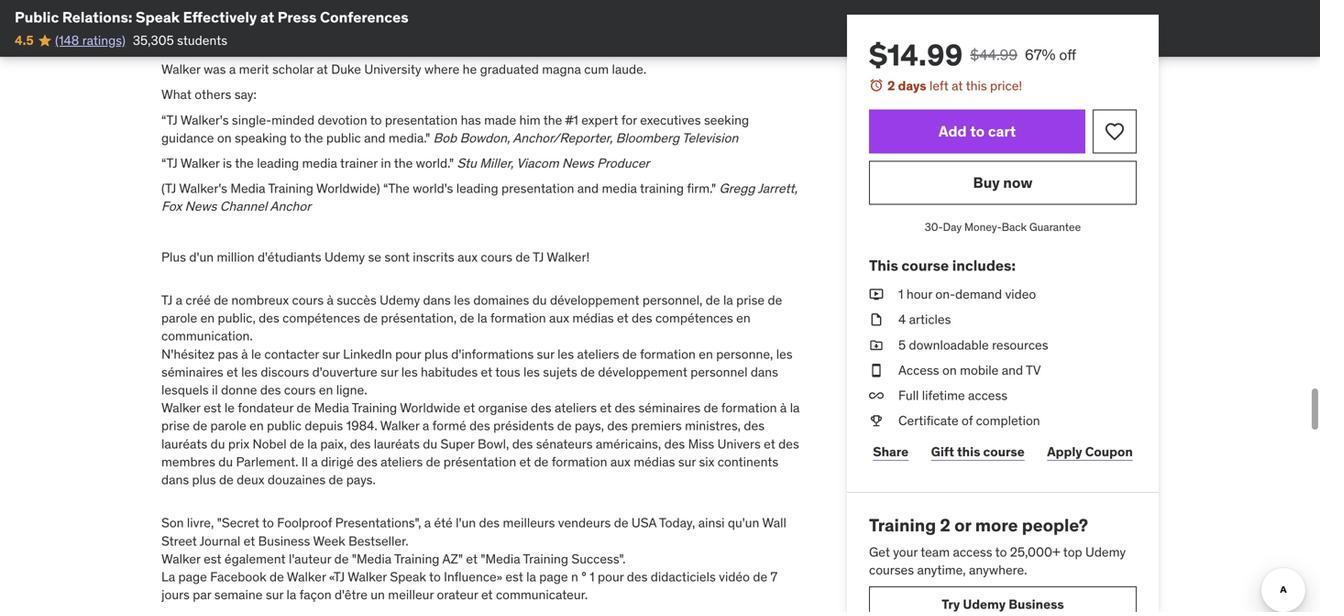 Task type: describe. For each thing, give the bounding box(es) containing it.
1 inside "son livre, "secret to foolproof presentations", a été l'un des meilleurs vendeurs de usa today, ainsi qu'un wall street journal et business week bestseller. walker est également l'auteur de "media training az" et "media training success". la page facebook de walker «tj walker speak to influence» est la page n ° 1 pour des didacticiels vidéo de 7 jours par semaine sur la façon d'être un meilleur orateur et communicateur."
[[590, 569, 595, 585]]

set
[[255, 0, 273, 9]]

de up depuis
[[297, 400, 311, 416]]

les left habitudes
[[401, 364, 418, 380]]

made
[[484, 112, 516, 128]]

0 horizontal spatial at
[[260, 8, 274, 27]]

1 vertical spatial prise
[[161, 418, 190, 434]]

gregg
[[719, 180, 755, 197]]

du down the formé
[[423, 436, 437, 452]]

formation down sénateurs
[[552, 454, 607, 470]]

du down prix
[[218, 454, 233, 470]]

most
[[507, 0, 536, 9]]

meilleur
[[388, 587, 434, 603]]

bob
[[433, 130, 457, 146]]

anchor/reporter,
[[513, 130, 613, 146]]

1 vertical spatial développement
[[598, 364, 688, 380]]

de down dirigé
[[329, 472, 343, 488]]

0 vertical spatial ateliers
[[577, 346, 619, 362]]

course inside gift this course link
[[983, 444, 1025, 460]]

$14.99 $44.99 67% off
[[869, 37, 1077, 73]]

0 vertical spatial 2
[[888, 77, 895, 94]]

2 vertical spatial cours
[[284, 382, 316, 398]]

full
[[899, 387, 919, 404]]

1 lauréats from the left
[[161, 436, 207, 452]]

"tj for "tj walker's single-minded devotion to presentation has made him the #1 expert for executives seeking guidance on speaking to the public and media."
[[161, 112, 178, 128]]

0 horizontal spatial speak
[[136, 8, 180, 27]]

2 vertical spatial ateliers
[[381, 454, 423, 470]]

viacom
[[517, 155, 559, 171]]

"tj walker's single-minded devotion to presentation has made him the #1 expert for executives seeking guidance on speaking to the public and media."
[[161, 112, 749, 146]]

1 horizontal spatial plus
[[424, 346, 448, 362]]

de right personnel,
[[706, 292, 720, 309]]

radio
[[564, 0, 598, 9]]

30-day money-back guarantee
[[925, 220, 1081, 234]]

walker up un
[[348, 569, 387, 585]]

de left '7'
[[753, 569, 768, 585]]

the down minded
[[304, 130, 323, 146]]

media inside the tj a créé de nombreux cours à succès udemy dans les domaines du développement personnel, de la prise de parole en public, des compétences de présentation, de la formation aux médias et des compétences en communication. n'hésitez pas à le contacter sur linkedin pour plus d'informations sur les ateliers de formation en personne, les séminaires et les discours d'ouverture sur les habitudes et tous les sujets de développement personnel dans lesquels il donne des cours en ligne. walker est le fondateur de media training worldwide et organise des ateliers et des séminaires de formation à la prise de parole en public depuis 1984. walker a formé des présidents de pays, des premiers ministres, des lauréats du prix nobel de la paix, des lauréats du super bowl, des sénateurs américains, des miss univers et des membres du parlement. il a dirigé des ateliers de présentation et de formation aux médias sur six continents dans plus de deux douzaines de pays.
[[314, 400, 349, 416]]

de down the formé
[[426, 454, 440, 470]]

les up donne
[[241, 364, 258, 380]]

television
[[682, 130, 738, 146]]

0 horizontal spatial dans
[[161, 472, 189, 488]]

1 vertical spatial on
[[943, 362, 957, 379]]

day
[[943, 220, 962, 234]]

xsmall image for certificate
[[869, 412, 884, 430]]

les up sujets
[[558, 346, 574, 362]]

en up "personne,"
[[736, 310, 751, 327]]

resources
[[992, 337, 1049, 353]]

premiers
[[631, 418, 682, 434]]

pour inside "son livre, "secret to foolproof presentations", a été l'un des meilleurs vendeurs de usa today, ainsi qu'un wall street journal et business week bestseller. walker est également l'auteur de "media training az" et "media training success". la page facebook de walker «tj walker speak to influence» est la page n ° 1 pour des didacticiels vidéo de 7 jours par semaine sur la façon d'être un meilleur orateur et communicateur."
[[598, 569, 624, 585]]

de down sénateurs
[[534, 454, 549, 470]]

effectively
[[183, 8, 257, 27]]

plus d'un million d'étudiants udemy se sont inscrits aux cours de tj walker!
[[161, 249, 590, 265]]

add to cart button
[[869, 110, 1086, 154]]

city.
[[694, 36, 719, 52]]

the right the "is" at top left
[[235, 155, 254, 171]]

de up membres
[[193, 418, 207, 434]]

de up the «tj
[[334, 551, 349, 567]]

son livre, "secret to foolproof presentations", a été l'un des meilleurs vendeurs de usa today, ainsi qu'un wall street journal et business week bestseller. walker est également l'auteur de "media training az" et "media training success". la page facebook de walker «tj walker speak to influence» est la page n ° 1 pour des didacticiels vidéo de 7 jours par semaine sur la façon d'être un meilleur orateur et communicateur.
[[161, 515, 787, 603]]

en left ligne.
[[319, 382, 333, 398]]

apply coupon button
[[1043, 434, 1137, 470]]

n'hésitez
[[161, 346, 215, 362]]

walker left the set
[[212, 0, 252, 9]]

2 horizontal spatial à
[[780, 400, 787, 416]]

25,000+
[[1010, 544, 1061, 561]]

udemy inside training 2 or more people? get your team access to 25,000+ top udemy courses anytime, anywhere.
[[1086, 544, 1126, 561]]

the left #1
[[543, 112, 562, 128]]

street
[[161, 533, 197, 549]]

sur up sujets
[[537, 346, 555, 362]]

bowdon,
[[460, 130, 510, 146]]

walker down the street
[[161, 551, 201, 567]]

president
[[362, 36, 418, 52]]

walker down worldwide
[[380, 418, 419, 434]]

se
[[368, 249, 381, 265]]

4.5
[[15, 32, 34, 49]]

0 vertical spatial le
[[251, 346, 261, 362]]

0 vertical spatial of
[[387, 0, 398, 9]]

livre,
[[187, 515, 214, 531]]

access on mobile and tv
[[899, 362, 1041, 379]]

to inside button
[[970, 122, 985, 141]]

0 vertical spatial 1
[[899, 286, 904, 303]]

2 compétences from the left
[[656, 310, 733, 327]]

2 vertical spatial aux
[[611, 454, 631, 470]]

sur up d'ouverture
[[322, 346, 340, 362]]

1 compétences from the left
[[283, 310, 360, 327]]

to up orateur
[[429, 569, 441, 585]]

2 vertical spatial est
[[506, 569, 523, 585]]

d'informations
[[451, 346, 534, 362]]

apply coupon
[[1047, 444, 1133, 460]]

firm."
[[687, 180, 716, 197]]

courses
[[869, 562, 914, 579]]

a right was
[[229, 61, 236, 78]]

de up "premiers"
[[622, 346, 637, 362]]

a left 24
[[720, 0, 726, 9]]

formation up "univers"
[[721, 400, 777, 416]]

également
[[225, 551, 286, 567]]

walker down lesquels
[[161, 400, 201, 416]]

to inside training 2 or more people? get your team access to 25,000+ top udemy courses anytime, anywhere.
[[995, 544, 1007, 561]]

0 horizontal spatial udemy
[[325, 249, 365, 265]]

semaine
[[214, 587, 263, 603]]

this course includes:
[[869, 256, 1016, 275]]

usa
[[632, 515, 657, 531]]

wishlist image
[[1104, 121, 1126, 143]]

scholar
[[272, 61, 314, 78]]

buy now
[[973, 173, 1033, 192]]

de up il
[[290, 436, 304, 452]]

news inside gregg jarrett, fox news channel anchor
[[185, 198, 217, 215]]

est inside the tj a créé de nombreux cours à succès udemy dans les domaines du développement personnel, de la prise de parole en public, des compétences de présentation, de la formation aux médias et des compétences en communication. n'hésitez pas à le contacter sur linkedin pour plus d'informations sur les ateliers de formation en personne, les séminaires et les discours d'ouverture sur les habitudes et tous les sujets de développement personnel dans lesquels il donne des cours en ligne. walker est le fondateur de media training worldwide et organise des ateliers et des séminaires de formation à la prise de parole en public depuis 1984. walker a formé des présidents de pays, des premiers ministres, des lauréats du prix nobel de la paix, des lauréats du super bowl, des sénateurs américains, des miss univers et des membres du parlement. il a dirigé des ateliers de présentation et de formation aux médias sur six continents dans plus de deux douzaines de pays.
[[204, 400, 221, 416]]

gift
[[931, 444, 954, 460]]

xsmall image for access
[[869, 362, 884, 380]]

walker up what
[[161, 61, 201, 78]]

organise
[[478, 400, 528, 416]]

articles
[[909, 311, 951, 328]]

walker down 'l'auteur'
[[287, 569, 326, 585]]

continents
[[718, 454, 779, 470]]

in inside the in 2009, walker set the guinness book of world records for most talk radio appearances ever in a 24 hour period. walker has also served as a former president of the national speakers association, new york city. walker was a merit scholar at duke university where he graduated magna cum laude. what others say:
[[706, 0, 717, 9]]

cum
[[584, 61, 609, 78]]

0 vertical spatial séminaires
[[161, 364, 223, 380]]

training
[[640, 180, 684, 197]]

university
[[364, 61, 421, 78]]

share button
[[869, 434, 913, 470]]

4 articles
[[899, 311, 951, 328]]

duke
[[331, 61, 361, 78]]

du left prix
[[211, 436, 225, 452]]

full lifetime access
[[899, 387, 1008, 404]]

share
[[873, 444, 909, 460]]

de up "personne,"
[[768, 292, 782, 309]]

paix,
[[320, 436, 347, 452]]

5 downloadable resources
[[899, 337, 1049, 353]]

in
[[161, 0, 172, 9]]

walker down period.
[[161, 36, 201, 52]]

0 vertical spatial access
[[968, 387, 1008, 404]]

pour inside the tj a créé de nombreux cours à succès udemy dans les domaines du développement personnel, de la prise de parole en public, des compétences de présentation, de la formation aux médias et des compétences en communication. n'hésitez pas à le contacter sur linkedin pour plus d'informations sur les ateliers de formation en personne, les séminaires et les discours d'ouverture sur les habitudes et tous les sujets de développement personnel dans lesquels il donne des cours en ligne. walker est le fondateur de media training worldwide et organise des ateliers et des séminaires de formation à la prise de parole en public depuis 1984. walker a formé des présidents de pays, des premiers ministres, des lauréats du prix nobel de la paix, des lauréats du super bowl, des sénateurs américains, des miss univers et des membres du parlement. il a dirigé des ateliers de présentation et de formation aux médias sur six continents dans plus de deux douzaines de pays.
[[395, 346, 421, 362]]

la
[[161, 569, 175, 585]]

24
[[730, 0, 744, 9]]

or
[[955, 515, 971, 537]]

de down domaines
[[460, 310, 474, 327]]

sur down linkedin
[[381, 364, 398, 380]]

1 vertical spatial cours
[[292, 292, 324, 309]]

0 horizontal spatial course
[[902, 256, 949, 275]]

public relations: speak effectively at press conferences
[[15, 8, 409, 27]]

1 horizontal spatial séminaires
[[639, 400, 701, 416]]

0 vertical spatial media
[[230, 180, 265, 197]]

de up sénateurs
[[557, 418, 572, 434]]

2 lauréats from the left
[[374, 436, 420, 452]]

served
[[253, 36, 292, 52]]

1 vertical spatial dans
[[751, 364, 778, 380]]

has inside the in 2009, walker set the guinness book of world records for most talk radio appearances ever in a 24 hour period. walker has also served as a former president of the national speakers association, new york city. walker was a merit scholar at duke university where he graduated magna cum laude. what others say:
[[204, 36, 224, 52]]

2 inside training 2 or more people? get your team access to 25,000+ top udemy courses anytime, anywhere.
[[940, 515, 951, 537]]

1 horizontal spatial parole
[[210, 418, 246, 434]]

a left créé
[[176, 292, 182, 309]]

2 vertical spatial and
[[1002, 362, 1023, 379]]

walker left the "is" at top left
[[180, 155, 220, 171]]

0 horizontal spatial plus
[[192, 472, 216, 488]]

a down worldwide
[[423, 418, 429, 434]]

completion
[[976, 413, 1040, 429]]

six
[[699, 454, 715, 470]]

to down minded
[[290, 130, 301, 146]]

de left walker!
[[516, 249, 530, 265]]

on inside "tj walker's single-minded devotion to presentation has made him the #1 expert for executives seeking guidance on speaking to the public and media."
[[217, 130, 232, 146]]

producer
[[597, 155, 650, 171]]

bestseller.
[[348, 533, 409, 549]]

1 "media from the left
[[352, 551, 392, 567]]

du right domaines
[[532, 292, 547, 309]]

prix
[[228, 436, 249, 452]]

today,
[[659, 515, 695, 531]]

a right il
[[311, 454, 318, 470]]

0 vertical spatial this
[[966, 77, 987, 94]]

and inside "tj walker's single-minded devotion to presentation has made him the #1 expert for executives seeking guidance on speaking to the public and media."
[[364, 130, 386, 146]]

de right créé
[[214, 292, 228, 309]]

worldwide)
[[316, 180, 380, 197]]

the down media."
[[394, 155, 413, 171]]

qu'un
[[728, 515, 760, 531]]

meilleurs
[[503, 515, 555, 531]]

the up where
[[435, 36, 454, 52]]

former
[[321, 36, 359, 52]]

has inside "tj walker's single-minded devotion to presentation has made him the #1 expert for executives seeking guidance on speaking to the public and media."
[[461, 112, 481, 128]]

1 vertical spatial media
[[602, 180, 637, 197]]

0 horizontal spatial aux
[[458, 249, 478, 265]]

0 horizontal spatial media
[[302, 155, 337, 171]]

laude.
[[612, 61, 647, 78]]

les right "personne,"
[[776, 346, 793, 362]]

walker's for (tj
[[179, 180, 227, 197]]

includes:
[[952, 256, 1016, 275]]

de left deux
[[219, 472, 234, 488]]

1 horizontal spatial leading
[[456, 180, 498, 197]]

1 vertical spatial hour
[[907, 286, 932, 303]]

2 horizontal spatial of
[[962, 413, 973, 429]]

top
[[1063, 544, 1083, 561]]

training inside the tj a créé de nombreux cours à succès udemy dans les domaines du développement personnel, de la prise de parole en public, des compétences de présentation, de la formation aux médias et des compétences en communication. n'hésitez pas à le contacter sur linkedin pour plus d'informations sur les ateliers de formation en personne, les séminaires et les discours d'ouverture sur les habitudes et tous les sujets de développement personnel dans lesquels il donne des cours en ligne. walker est le fondateur de media training worldwide et organise des ateliers et des séminaires de formation à la prise de parole en public depuis 1984. walker a formé des présidents de pays, des premiers ministres, des lauréats du prix nobel de la paix, des lauréats du super bowl, des sénateurs américains, des miss univers et des membres du parlement. il a dirigé des ateliers de présentation et de formation aux médias sur six continents dans plus de deux douzaines de pays.
[[352, 400, 397, 416]]

0 horizontal spatial à
[[241, 346, 248, 362]]

fondateur
[[238, 400, 294, 416]]

to right devotion
[[370, 112, 382, 128]]

records
[[438, 0, 485, 9]]

seeking
[[704, 112, 749, 128]]

tj inside the tj a créé de nombreux cours à succès udemy dans les domaines du développement personnel, de la prise de parole en public, des compétences de présentation, de la formation aux médias et des compétences en communication. n'hésitez pas à le contacter sur linkedin pour plus d'informations sur les ateliers de formation en personne, les séminaires et les discours d'ouverture sur les habitudes et tous les sujets de développement personnel dans lesquels il donne des cours en ligne. walker est le fondateur de media training worldwide et organise des ateliers et des séminaires de formation à la prise de parole en public depuis 1984. walker a formé des présidents de pays, des premiers ministres, des lauréats du prix nobel de la paix, des lauréats du super bowl, des sénateurs américains, des miss univers et des membres du parlement. il a dirigé des ateliers de présentation et de formation aux médias sur six continents dans plus de deux douzaines de pays.
[[161, 292, 173, 309]]

1 horizontal spatial à
[[327, 292, 334, 309]]

certificate
[[899, 413, 959, 429]]

buy
[[973, 173, 1000, 192]]

formation down personnel,
[[640, 346, 696, 362]]



Task type: locate. For each thing, give the bounding box(es) containing it.
media up channel
[[230, 180, 265, 197]]

1 horizontal spatial tj
[[533, 249, 544, 265]]

1 horizontal spatial on
[[943, 362, 957, 379]]

week
[[313, 533, 345, 549]]

2 vertical spatial à
[[780, 400, 787, 416]]

"tj inside "tj walker's single-minded devotion to presentation has made him the #1 expert for executives seeking guidance on speaking to the public and media."
[[161, 112, 178, 128]]

for inside the in 2009, walker set the guinness book of world records for most talk radio appearances ever in a 24 hour period. walker has also served as a former president of the national speakers association, new york city. walker was a merit scholar at duke university where he graduated magna cum laude. what others say:
[[488, 0, 504, 9]]

relations:
[[62, 8, 132, 27]]

1 horizontal spatial presentation
[[502, 180, 574, 197]]

and up trainer
[[364, 130, 386, 146]]

1 horizontal spatial course
[[983, 444, 1025, 460]]

0 vertical spatial news
[[562, 155, 594, 171]]

1 horizontal spatial speak
[[390, 569, 426, 585]]

xsmall image for full
[[869, 387, 884, 405]]

0 vertical spatial est
[[204, 400, 221, 416]]

aux up sujets
[[549, 310, 569, 327]]

0 vertical spatial développement
[[550, 292, 640, 309]]

walker's right (tj
[[179, 180, 227, 197]]

sont
[[385, 249, 410, 265]]

walker's for "tj
[[180, 112, 229, 128]]

0 horizontal spatial public
[[267, 418, 302, 434]]

as
[[295, 36, 308, 52]]

30-
[[925, 220, 943, 234]]

sur left six
[[678, 454, 696, 470]]

sur inside "son livre, "secret to foolproof presentations", a été l'un des meilleurs vendeurs de usa today, ainsi qu'un wall street journal et business week bestseller. walker est également l'auteur de "media training az" et "media training success". la page facebook de walker «tj walker speak to influence» est la page n ° 1 pour des didacticiels vidéo de 7 jours par semaine sur la façon d'être un meilleur orateur et communicateur."
[[266, 587, 283, 603]]

0 horizontal spatial for
[[488, 0, 504, 9]]

5
[[899, 337, 906, 353]]

in right trainer
[[381, 155, 391, 171]]

training up your
[[869, 515, 936, 537]]

ateliers down worldwide
[[381, 454, 423, 470]]

il
[[302, 454, 308, 470]]

0 horizontal spatial médias
[[572, 310, 614, 327]]

1 vertical spatial pour
[[598, 569, 624, 585]]

2 horizontal spatial at
[[952, 77, 963, 94]]

personnel
[[691, 364, 748, 380]]

domaines
[[473, 292, 529, 309]]

inscrits
[[413, 249, 455, 265]]

1 horizontal spatial media
[[602, 180, 637, 197]]

xsmall image down the this
[[869, 286, 884, 304]]

formé
[[432, 418, 466, 434]]

développement up "premiers"
[[598, 364, 688, 380]]

training up communicateur.
[[523, 551, 568, 567]]

a inside "son livre, "secret to foolproof presentations", a été l'un des meilleurs vendeurs de usa today, ainsi qu'un wall street journal et business week bestseller. walker est également l'auteur de "media training az" et "media training success". la page facebook de walker «tj walker speak to influence» est la page n ° 1 pour des didacticiels vidéo de 7 jours par semaine sur la façon d'être un meilleur orateur et communicateur."
[[424, 515, 431, 531]]

0 horizontal spatial hour
[[747, 0, 773, 9]]

compétences
[[283, 310, 360, 327], [656, 310, 733, 327]]

0 vertical spatial udemy
[[325, 249, 365, 265]]

xsmall image left full
[[869, 387, 884, 405]]

0 vertical spatial walker's
[[180, 112, 229, 128]]

1 "tj from the top
[[161, 112, 178, 128]]

training inside training 2 or more people? get your team access to 25,000+ top udemy courses anytime, anywhere.
[[869, 515, 936, 537]]

public inside "tj walker's single-minded devotion to presentation has made him the #1 expert for executives seeking guidance on speaking to the public and media."
[[326, 130, 361, 146]]

0 vertical spatial dans
[[423, 292, 451, 309]]

les left domaines
[[454, 292, 470, 309]]

compétences down succès at the left of page
[[283, 310, 360, 327]]

américains,
[[596, 436, 661, 452]]

1 vertical spatial "tj
[[161, 155, 178, 171]]

de down succès at the left of page
[[363, 310, 378, 327]]

udemy inside the tj a créé de nombreux cours à succès udemy dans les domaines du développement personnel, de la prise de parole en public, des compétences de présentation, de la formation aux médias et des compétences en communication. n'hésitez pas à le contacter sur linkedin pour plus d'informations sur les ateliers de formation en personne, les séminaires et les discours d'ouverture sur les habitudes et tous les sujets de développement personnel dans lesquels il donne des cours en ligne. walker est le fondateur de media training worldwide et organise des ateliers et des séminaires de formation à la prise de parole en public depuis 1984. walker a formé des présidents de pays, des premiers ministres, des lauréats du prix nobel de la paix, des lauréats du super bowl, des sénateurs américains, des miss univers et des membres du parlement. il a dirigé des ateliers de présentation et de formation aux médias sur six continents dans plus de deux douzaines de pays.
[[380, 292, 420, 309]]

where
[[424, 61, 460, 78]]

ever
[[679, 0, 703, 9]]

2 left or
[[940, 515, 951, 537]]

présentation
[[444, 454, 516, 470]]

0 vertical spatial prise
[[736, 292, 765, 309]]

discours
[[261, 364, 309, 380]]

médias
[[572, 310, 614, 327], [634, 454, 675, 470]]

xsmall image for 1 hour on-demand video
[[869, 286, 884, 304]]

de right sujets
[[581, 364, 595, 380]]

(148
[[55, 32, 79, 49]]

cours
[[481, 249, 512, 265], [292, 292, 324, 309], [284, 382, 316, 398]]

xsmall image left 5
[[869, 336, 884, 354]]

1 vertical spatial presentation
[[502, 180, 574, 197]]

xsmall image left access
[[869, 362, 884, 380]]

0 horizontal spatial news
[[185, 198, 217, 215]]

lauréats up membres
[[161, 436, 207, 452]]

cours down discours
[[284, 382, 316, 398]]

vendeurs
[[558, 515, 611, 531]]

4 xsmall image from the top
[[869, 412, 884, 430]]

0 vertical spatial media
[[302, 155, 337, 171]]

for left most
[[488, 0, 504, 9]]

xsmall image left '4'
[[869, 311, 884, 329]]

xsmall image for 5
[[869, 336, 884, 354]]

"the
[[383, 180, 410, 197]]

a right as
[[311, 36, 318, 52]]

2 page from the left
[[539, 569, 568, 585]]

0 horizontal spatial compétences
[[283, 310, 360, 327]]

1 vertical spatial this
[[957, 444, 981, 460]]

1 horizontal spatial public
[[326, 130, 361, 146]]

hour inside the in 2009, walker set the guinness book of world records for most talk radio appearances ever in a 24 hour period. walker has also served as a former president of the national speakers association, new york city. walker was a merit scholar at duke university where he graduated magna cum laude. what others say:
[[747, 0, 773, 9]]

channel
[[220, 198, 267, 215]]

miller,
[[480, 155, 514, 171]]

présentation,
[[381, 310, 457, 327]]

"tj for "tj walker is the leading media trainer in the world." stu miller, viacom news producer
[[161, 155, 178, 171]]

presentation up media."
[[385, 112, 458, 128]]

at left duke at left
[[317, 61, 328, 78]]

of up where
[[421, 36, 432, 52]]

a left "été"
[[424, 515, 431, 531]]

2 right alarm icon
[[888, 77, 895, 94]]

compétences down personnel,
[[656, 310, 733, 327]]

2 horizontal spatial dans
[[751, 364, 778, 380]]

0 vertical spatial tj
[[533, 249, 544, 265]]

media
[[230, 180, 265, 197], [314, 400, 349, 416]]

1 horizontal spatial in
[[706, 0, 717, 9]]

foolproof
[[277, 515, 332, 531]]

2 "media from the left
[[481, 551, 520, 567]]

1 xsmall image from the top
[[869, 286, 884, 304]]

1 vertical spatial aux
[[549, 310, 569, 327]]

0 horizontal spatial on
[[217, 130, 232, 146]]

1 xsmall image from the top
[[869, 336, 884, 354]]

pour down présentation,
[[395, 346, 421, 362]]

udemy up présentation,
[[380, 292, 420, 309]]

training up anchor
[[268, 180, 313, 197]]

the right the set
[[275, 0, 294, 9]]

vidéo
[[719, 569, 750, 585]]

de down the également
[[270, 569, 284, 585]]

at inside the in 2009, walker set the guinness book of world records for most talk radio appearances ever in a 24 hour period. walker has also served as a former president of the national speakers association, new york city. walker was a merit scholar at duke university where he graduated magna cum laude. what others say:
[[317, 61, 328, 78]]

1 horizontal spatial udemy
[[380, 292, 420, 309]]

leading down speaking
[[257, 155, 299, 171]]

(tj
[[161, 180, 176, 197]]

0 horizontal spatial prise
[[161, 418, 190, 434]]

plus down membres
[[192, 472, 216, 488]]

alarm image
[[869, 78, 884, 93]]

d'étudiants
[[258, 249, 321, 265]]

xsmall image for 4 articles
[[869, 311, 884, 329]]

est down il
[[204, 400, 221, 416]]

présidents
[[493, 418, 554, 434]]

prise up "personne,"
[[736, 292, 765, 309]]

0 vertical spatial has
[[204, 36, 224, 52]]

this right gift at the bottom of the page
[[957, 444, 981, 460]]

buy now button
[[869, 161, 1137, 205]]

hour right 24
[[747, 0, 773, 9]]

1 up '4'
[[899, 286, 904, 303]]

1
[[899, 286, 904, 303], [590, 569, 595, 585]]

35,305 students
[[133, 32, 227, 49]]

personne,
[[716, 346, 773, 362]]

"media down bestseller. on the bottom left of the page
[[352, 551, 392, 567]]

1 vertical spatial médias
[[634, 454, 675, 470]]

"tj
[[161, 112, 178, 128], [161, 155, 178, 171]]

de
[[516, 249, 530, 265], [214, 292, 228, 309], [706, 292, 720, 309], [768, 292, 782, 309], [363, 310, 378, 327], [460, 310, 474, 327], [622, 346, 637, 362], [581, 364, 595, 380], [297, 400, 311, 416], [704, 400, 718, 416], [193, 418, 207, 434], [557, 418, 572, 434], [290, 436, 304, 452], [426, 454, 440, 470], [534, 454, 549, 470], [219, 472, 234, 488], [329, 472, 343, 488], [614, 515, 629, 531], [334, 551, 349, 567], [270, 569, 284, 585], [753, 569, 768, 585]]

access inside training 2 or more people? get your team access to 25,000+ top udemy courses anytime, anywhere.
[[953, 544, 993, 561]]

nobel
[[253, 436, 287, 452]]

at right left
[[952, 77, 963, 94]]

2 horizontal spatial and
[[1002, 362, 1023, 379]]

est up communicateur.
[[506, 569, 523, 585]]

1 horizontal spatial media
[[314, 400, 349, 416]]

"media up the influence»
[[481, 551, 520, 567]]

communication.
[[161, 328, 253, 345]]

york
[[666, 36, 691, 52]]

1 vertical spatial and
[[577, 180, 599, 197]]

1 vertical spatial in
[[381, 155, 391, 171]]

guinness
[[297, 0, 351, 9]]

0 horizontal spatial 2
[[888, 77, 895, 94]]

world."
[[416, 155, 454, 171]]

1 vertical spatial ateliers
[[555, 400, 597, 416]]

créé
[[186, 292, 211, 309]]

new
[[637, 36, 663, 52]]

to left cart
[[970, 122, 985, 141]]

les right tous on the bottom
[[524, 364, 540, 380]]

world
[[401, 0, 435, 9]]

d'un
[[189, 249, 214, 265]]

0 vertical spatial à
[[327, 292, 334, 309]]

back
[[1002, 220, 1027, 234]]

2 vertical spatial dans
[[161, 472, 189, 488]]

0 vertical spatial on
[[217, 130, 232, 146]]

1 horizontal spatial news
[[562, 155, 594, 171]]

lauréats down 1984.
[[374, 436, 420, 452]]

0 horizontal spatial media
[[230, 180, 265, 197]]

2 vertical spatial udemy
[[1086, 544, 1126, 561]]

walker's up guidance in the top left of the page
[[180, 112, 229, 128]]

depuis
[[305, 418, 343, 434]]

lifetime
[[922, 387, 965, 404]]

douzaines
[[268, 472, 326, 488]]

to up business at bottom left
[[262, 515, 274, 531]]

0 vertical spatial aux
[[458, 249, 478, 265]]

2 xsmall image from the top
[[869, 311, 884, 329]]

0 horizontal spatial 1
[[590, 569, 595, 585]]

dans down membres
[[161, 472, 189, 488]]

0 horizontal spatial leading
[[257, 155, 299, 171]]

contacter
[[264, 346, 319, 362]]

en down fondateur
[[250, 418, 264, 434]]

1 horizontal spatial le
[[251, 346, 261, 362]]

1 vertical spatial séminaires
[[639, 400, 701, 416]]

0 vertical spatial cours
[[481, 249, 512, 265]]

presentations",
[[335, 515, 421, 531]]

1 vertical spatial est
[[204, 551, 221, 567]]

1 vertical spatial public
[[267, 418, 302, 434]]

add to cart
[[939, 122, 1016, 141]]

en up communication. on the bottom
[[200, 310, 215, 327]]

also
[[227, 36, 250, 52]]

training left az"
[[394, 551, 440, 567]]

public inside the tj a créé de nombreux cours à succès udemy dans les domaines du développement personnel, de la prise de parole en public, des compétences de présentation, de la formation aux médias et des compétences en communication. n'hésitez pas à le contacter sur linkedin pour plus d'informations sur les ateliers de formation en personne, les séminaires et les discours d'ouverture sur les habitudes et tous les sujets de développement personnel dans lesquels il donne des cours en ligne. walker est le fondateur de media training worldwide et organise des ateliers et des séminaires de formation à la prise de parole en public depuis 1984. walker a formé des présidents de pays, des premiers ministres, des lauréats du prix nobel de la paix, des lauréats du super bowl, des sénateurs américains, des miss univers et des membres du parlement. il a dirigé des ateliers de présentation et de formation aux médias sur six continents dans plus de deux douzaines de pays.
[[267, 418, 302, 434]]

1 horizontal spatial prise
[[736, 292, 765, 309]]

1 page from the left
[[178, 569, 207, 585]]

aux right the inscrits
[[458, 249, 478, 265]]

coupon
[[1085, 444, 1133, 460]]

0 horizontal spatial lauréats
[[161, 436, 207, 452]]

2 xsmall image from the top
[[869, 362, 884, 380]]

1 vertical spatial course
[[983, 444, 1025, 460]]

de left "usa"
[[614, 515, 629, 531]]

speak up 35,305
[[136, 8, 180, 27]]

national
[[457, 36, 505, 52]]

l'auteur
[[289, 551, 331, 567]]

ministres,
[[685, 418, 741, 434]]

media up depuis
[[314, 400, 349, 416]]

3 xsmall image from the top
[[869, 387, 884, 405]]

tj
[[533, 249, 544, 265], [161, 292, 173, 309]]

formation down domaines
[[490, 310, 546, 327]]

2 "tj from the top
[[161, 155, 178, 171]]

training up 1984.
[[352, 400, 397, 416]]

bob bowdon, anchor/reporter, bloomberg television
[[433, 130, 738, 146]]

access
[[899, 362, 939, 379]]

0 horizontal spatial pour
[[395, 346, 421, 362]]

for inside "tj walker's single-minded devotion to presentation has made him the #1 expert for executives seeking guidance on speaking to the public and media."
[[621, 112, 637, 128]]

walker's inside "tj walker's single-minded devotion to presentation has made him the #1 expert for executives seeking guidance on speaking to the public and media."
[[180, 112, 229, 128]]

xsmall image
[[869, 336, 884, 354], [869, 362, 884, 380], [869, 387, 884, 405], [869, 412, 884, 430]]

parole up prix
[[210, 418, 246, 434]]

presentation inside "tj walker's single-minded devotion to presentation has made him the #1 expert for executives seeking guidance on speaking to the public and media."
[[385, 112, 458, 128]]

1 horizontal spatial page
[[539, 569, 568, 585]]

1 vertical spatial for
[[621, 112, 637, 128]]

1 vertical spatial has
[[461, 112, 481, 128]]

xsmall image
[[869, 286, 884, 304], [869, 311, 884, 329]]

1 vertical spatial news
[[185, 198, 217, 215]]

«tj
[[329, 569, 345, 585]]

0 vertical spatial parole
[[161, 310, 197, 327]]

presentation
[[385, 112, 458, 128], [502, 180, 574, 197]]

speak inside "son livre, "secret to foolproof presentations", a été l'un des meilleurs vendeurs de usa today, ainsi qu'un wall street journal et business week bestseller. walker est également l'auteur de "media training az" et "media training success". la page facebook de walker «tj walker speak to influence» est la page n ° 1 pour des didacticiels vidéo de 7 jours par semaine sur la façon d'être un meilleur orateur et communicateur."
[[390, 569, 426, 585]]

stu
[[457, 155, 477, 171]]

0 vertical spatial médias
[[572, 310, 614, 327]]

1 horizontal spatial 1
[[899, 286, 904, 303]]

développement down walker!
[[550, 292, 640, 309]]

1 vertical spatial leading
[[456, 180, 498, 197]]

cours down d'étudiants on the left
[[292, 292, 324, 309]]

was
[[204, 61, 226, 78]]

bowl,
[[478, 436, 509, 452]]

1 horizontal spatial dans
[[423, 292, 451, 309]]

more
[[975, 515, 1018, 537]]

1 vertical spatial speak
[[390, 569, 426, 585]]

1 horizontal spatial and
[[577, 180, 599, 197]]

students
[[177, 32, 227, 49]]

training 2 or more people? get your team access to 25,000+ top udemy courses anytime, anywhere.
[[869, 515, 1126, 579]]

0 horizontal spatial has
[[204, 36, 224, 52]]

0 vertical spatial hour
[[747, 0, 773, 9]]

at up served on the left
[[260, 8, 274, 27]]

0 horizontal spatial parole
[[161, 310, 197, 327]]

page left n
[[539, 569, 568, 585]]

has
[[204, 36, 224, 52], [461, 112, 481, 128]]

2 vertical spatial of
[[962, 413, 973, 429]]

0 horizontal spatial le
[[225, 400, 235, 416]]

en up personnel
[[699, 346, 713, 362]]

son
[[161, 515, 184, 531]]

par
[[193, 587, 211, 603]]

this left 'price!'
[[966, 77, 987, 94]]

leading down stu
[[456, 180, 498, 197]]

anywhere.
[[969, 562, 1027, 579]]

on
[[217, 130, 232, 146], [943, 362, 957, 379]]

1 vertical spatial of
[[421, 36, 432, 52]]

merit
[[239, 61, 269, 78]]

ainsi
[[698, 515, 725, 531]]

udemy right the top
[[1086, 544, 1126, 561]]

0 vertical spatial plus
[[424, 346, 448, 362]]

0 vertical spatial course
[[902, 256, 949, 275]]

façon
[[299, 587, 332, 603]]

in right ever
[[706, 0, 717, 9]]

add
[[939, 122, 967, 141]]

dans
[[423, 292, 451, 309], [751, 364, 778, 380], [161, 472, 189, 488]]

public up nobel
[[267, 418, 302, 434]]

mobile
[[960, 362, 999, 379]]

de up ministres,
[[704, 400, 718, 416]]

now
[[1003, 173, 1033, 192]]

le down donne
[[225, 400, 235, 416]]

get
[[869, 544, 890, 561]]

devotion
[[318, 112, 367, 128]]

worldwide
[[400, 400, 461, 416]]

1 vertical spatial le
[[225, 400, 235, 416]]

0 horizontal spatial page
[[178, 569, 207, 585]]

0 vertical spatial presentation
[[385, 112, 458, 128]]



Task type: vqa. For each thing, say whether or not it's contained in the screenshot.
xsmall icon in the Branding LINK
no



